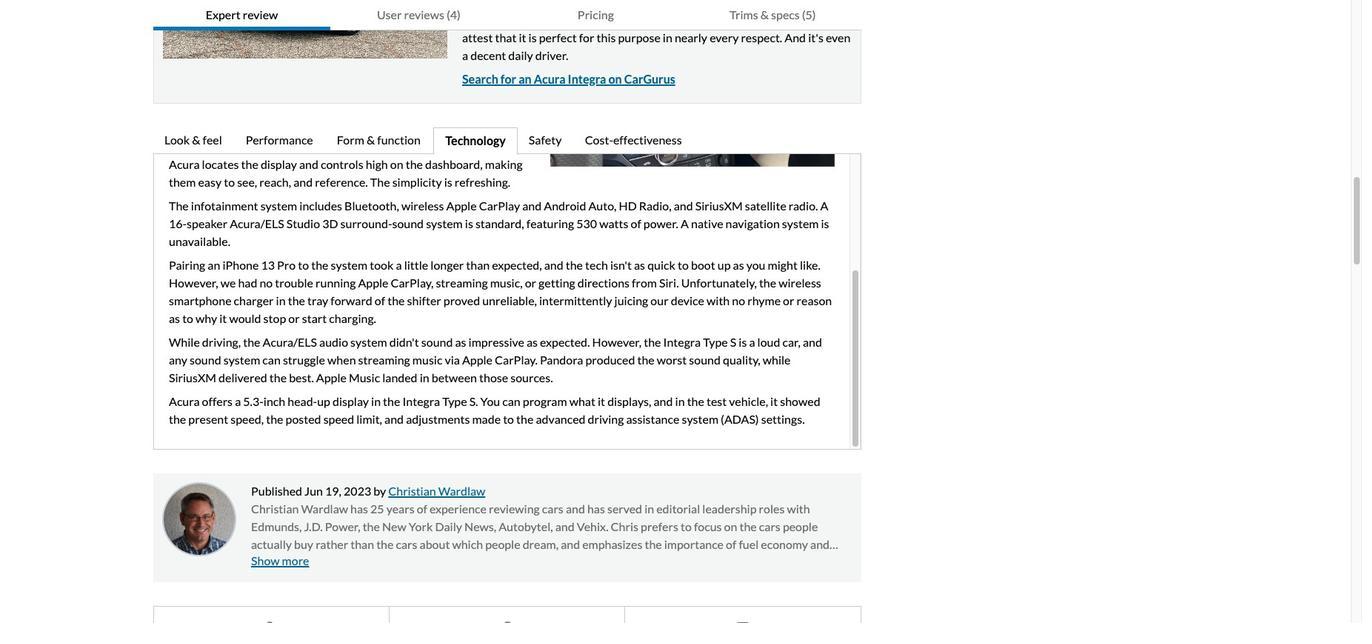 Task type: describe. For each thing, give the bounding box(es) containing it.
buttons,
[[309, 139, 352, 153]]

system up delivered
[[223, 352, 260, 366]]

took
[[370, 257, 394, 272]]

christian inside "christian wardlaw has 25 years of experience reviewing cars and has served in editorial leadership roles with edmunds, j.d. power, the new york daily news, autobytel, and vehix. chris prefers to focus on the cars people actually buy rather than the cars about which people dream, and emphasizes the importance of fuel economy and safety as much as how much fun a car is to drive. chris is married to an automotive journalist, is the father of four daughters, and lives in southern california."
[[251, 501, 299, 515]]

1 horizontal spatial no
[[732, 293, 745, 307]]

native
[[691, 216, 723, 230]]

safety
[[529, 132, 562, 146]]

about
[[420, 537, 450, 551]]

1 horizontal spatial it
[[598, 394, 605, 408]]

any
[[169, 352, 187, 366]]

new
[[382, 519, 407, 533]]

and up featuring
[[522, 198, 542, 212]]

in up assistance at bottom left
[[675, 394, 685, 408]]

you
[[480, 394, 500, 408]]

smartphone
[[169, 293, 232, 307]]

search
[[462, 72, 498, 86]]

as down rather
[[329, 555, 341, 569]]

type inside acura offers a 5.3-inch head-up display in the integra type s. you can program what it displays, and in the test vehicle, it showed the present speed, the posted speed limit, and adjustments made to the advanced driving assistance system (adas) settings.
[[442, 394, 467, 408]]

of inside pairing an iphone 13 pro to the system took a little longer than expected, and the tech isn't as quick to boot up as you might like. however, we had no trouble running apple carplay, streaming music, or getting directions from siri. unfortunately, the wireless smartphone charger in the tray forward of the shifter proved unreliable, intermittently juicing our device with no rhyme or reason as to why it would stop or start charging.
[[375, 293, 385, 307]]

and inside pairing an iphone 13 pro to the system took a little longer than expected, and the tech isn't as quick to boot up as you might like. however, we had no trouble running apple carplay, streaming music, or getting directions from siri. unfortunately, the wireless smartphone charger in the tray forward of the shifter proved unreliable, intermittently juicing our device with no rhyme or reason as to why it would stop or start charging.
[[544, 257, 564, 272]]

to down which
[[455, 555, 466, 569]]

tab panel containing better yet, the integra doesn't have acura's true touchpad interface (tti) technology. instead, the infotainment system has a touchscreen with a volume knob, tuning buttons, a home button, and a back button. acura locates the display and controls high on the dashboard, making them easy to see, reach, and reference. the simplicity is refreshing.
[[153, 7, 861, 449]]

integra inside acura offers a 5.3-inch head-up display in the integra type s. you can program what it displays, and in the test vehicle, it showed the present speed, the posted speed limit, and adjustments made to the advanced driving assistance system (adas) settings.
[[403, 394, 440, 408]]

show more
[[251, 553, 309, 567]]

fuel
[[739, 537, 759, 551]]

display inside "better yet, the integra doesn't have acura's true touchpad interface (tti) technology. instead, the infotainment system has a touchscreen with a volume knob, tuning buttons, a home button, and a back button. acura locates the display and controls high on the dashboard, making them easy to see, reach, and reference. the simplicity is refreshing."
[[261, 157, 297, 171]]

drive.
[[468, 555, 497, 569]]

integra up cost- at the top left
[[568, 72, 606, 86]]

published jun 19, 2023 by christian wardlaw
[[251, 483, 485, 498]]

pandora
[[540, 352, 583, 366]]

integra inside "better yet, the integra doesn't have acura's true touchpad interface (tti) technology. instead, the infotainment system has a touchscreen with a volume knob, tuning buttons, a home button, and a back button. acura locates the display and controls high on the dashboard, making them easy to see, reach, and reference. the simplicity is refreshing."
[[246, 103, 283, 117]]

the down landed
[[383, 394, 400, 408]]

the left best.
[[270, 370, 287, 384]]

& for form
[[367, 132, 375, 146]]

look & feel
[[164, 132, 222, 146]]

the down would
[[243, 335, 260, 349]]

as up while
[[169, 311, 180, 325]]

the inside "better yet, the integra doesn't have acura's true touchpad interface (tti) technology. instead, the infotainment system has a touchscreen with a volume knob, tuning buttons, a home button, and a back button. acura locates the display and controls high on the dashboard, making them easy to see, reach, and reference. the simplicity is refreshing."
[[370, 175, 390, 189]]

unavailable.
[[169, 234, 230, 248]]

vehicle,
[[729, 394, 768, 408]]

the infotainment system includes bluetooth, wireless apple carplay and android auto, hd radio, and siriusxm satellite radio. a 16-speaker acura/els studio 3d surround-sound system is standard, featuring 530 watts of power. a native navigation system is unavailable.
[[169, 198, 829, 248]]

daughters,
[[251, 572, 306, 586]]

which
[[452, 537, 483, 551]]

while driving, the acura/els audio system didn't sound as impressive as expected. however, the integra type s is a loud car, and any sound system can struggle when streaming music via apple carplay. pandora produced the worst sound quality, while siriusxm delivered the best. apple music landed in between those sources.
[[169, 335, 822, 384]]

cost-
[[585, 132, 613, 146]]

is right journalist,
[[728, 555, 736, 569]]

a left feel
[[194, 139, 200, 153]]

1 vertical spatial cars
[[759, 519, 781, 533]]

button,
[[397, 139, 434, 153]]

cargurus
[[624, 72, 675, 86]]

to inside acura offers a 5.3-inch head-up display in the integra type s. you can program what it displays, and in the test vehicle, it showed the present speed, the posted speed limit, and adjustments made to the advanced driving assistance system (adas) settings.
[[503, 412, 514, 426]]

vehix.
[[577, 519, 609, 533]]

0 horizontal spatial a
[[681, 216, 689, 230]]

yet,
[[205, 103, 224, 117]]

best.
[[289, 370, 314, 384]]

the down doesn't
[[301, 121, 318, 135]]

user edit image
[[264, 621, 279, 623]]

in up "prefers" at the left of page
[[645, 501, 654, 515]]

specs
[[771, 7, 800, 21]]

speed
[[323, 412, 354, 426]]

the up see,
[[241, 157, 258, 171]]

the up running
[[311, 257, 329, 272]]

better yet, the integra doesn't have acura's true touchpad interface (tti) technology. instead, the infotainment system has a touchscreen with a volume knob, tuning buttons, a home button, and a back button. acura locates the display and controls high on the dashboard, making them easy to see, reach, and reference. the simplicity is refreshing.
[[169, 103, 532, 189]]

didn't
[[389, 335, 419, 349]]

in right lives
[[356, 572, 365, 586]]

19,
[[325, 483, 342, 498]]

of inside the infotainment system includes bluetooth, wireless apple carplay and android auto, hd radio, and siriusxm satellite radio. a 16-speaker acura/els studio 3d surround-sound system is standard, featuring 530 watts of power. a native navigation system is unavailable.
[[631, 216, 641, 230]]

easy
[[198, 175, 222, 189]]

those
[[479, 370, 508, 384]]

instead,
[[258, 121, 299, 135]]

acura inside "better yet, the integra doesn't have acura's true touchpad interface (tti) technology. instead, the infotainment system has a touchscreen with a volume knob, tuning buttons, a home button, and a back button. acura locates the display and controls high on the dashboard, making them easy to see, reach, and reference. the simplicity is refreshing."
[[169, 157, 200, 171]]

is down dream,
[[530, 555, 538, 569]]

as up via
[[455, 335, 466, 349]]

posted
[[286, 412, 321, 426]]

and up four
[[810, 537, 830, 551]]

sound up music
[[421, 335, 453, 349]]

and right 'limit,' at the left of the page
[[385, 412, 404, 426]]

& for look
[[192, 132, 200, 146]]

of left fuel
[[726, 537, 737, 551]]

the up worst
[[644, 335, 661, 349]]

safety tab
[[518, 127, 574, 155]]

and right reach,
[[293, 175, 313, 189]]

the up the rhyme
[[759, 275, 776, 289]]

is inside the while driving, the acura/els audio system didn't sound as impressive as expected. however, the integra type s is a loud car, and any sound system can struggle when streaming music via apple carplay. pandora produced the worst sound quality, while siriusxm delivered the best. apple music landed in between those sources.
[[739, 335, 747, 349]]

in up 'limit,' at the left of the page
[[371, 394, 381, 408]]

sources.
[[511, 370, 553, 384]]

refreshing.
[[455, 175, 511, 189]]

apple up those
[[462, 352, 493, 366]]

3 tab list from the top
[[153, 606, 861, 623]]

2 vertical spatial cars
[[396, 537, 417, 551]]

as left you
[[733, 257, 744, 272]]

dashboard,
[[425, 157, 483, 171]]

the inside the infotainment system includes bluetooth, wireless apple carplay and android auto, hd radio, and siriusxm satellite radio. a 16-speaker acura/els studio 3d surround-sound system is standard, featuring 530 watts of power. a native navigation system is unavailable.
[[169, 198, 189, 212]]

trims & specs (5) tab
[[684, 0, 861, 30]]

married
[[540, 555, 581, 569]]

york
[[409, 519, 433, 533]]

a inside "christian wardlaw has 25 years of experience reviewing cars and has served in editorial leadership roles with edmunds, j.d. power, the new york daily news, autobytel, and vehix. chris prefers to focus on the cars people actually buy rather than the cars about which people dream, and emphasizes the importance of fuel economy and safety as much as how much fun a car is to drive. chris is married to an automotive journalist, is the father of four daughters, and lives in southern california."
[[418, 555, 424, 569]]

0 vertical spatial christian
[[388, 483, 436, 498]]

technology tab
[[434, 127, 518, 155]]

the down new
[[376, 537, 394, 551]]

adjustments
[[406, 412, 470, 426]]

1 horizontal spatial a
[[820, 198, 829, 212]]

includes
[[299, 198, 342, 212]]

and left vehix.
[[555, 519, 575, 533]]

it inside pairing an iphone 13 pro to the system took a little longer than expected, and the tech isn't as quick to boot up as you might like. however, we had no trouble running apple carplay, streaming music, or getting directions from siri. unfortunately, the wireless smartphone charger in the tray forward of the shifter proved unreliable, intermittently juicing our device with no rhyme or reason as to why it would stop or start charging.
[[219, 311, 227, 325]]

expert review
[[206, 7, 278, 21]]

the up technology. on the left of the page
[[226, 103, 243, 117]]

rather
[[316, 537, 348, 551]]

settings.
[[761, 412, 805, 426]]

the down fuel
[[738, 555, 755, 569]]

tray
[[307, 293, 328, 307]]

published
[[251, 483, 302, 498]]

safety
[[251, 555, 283, 569]]

a left back
[[458, 139, 464, 153]]

25
[[370, 501, 384, 515]]

photo by christian wardlaw. 2024 acura integra type s touchscreen. image
[[550, 7, 835, 166]]

little
[[404, 257, 428, 272]]

and up vehix.
[[566, 501, 585, 515]]

focus
[[694, 519, 722, 533]]

dream,
[[523, 537, 559, 551]]

and left lives
[[308, 572, 328, 586]]

and right radio,
[[674, 198, 693, 212]]

the down button,
[[406, 157, 423, 171]]

is right car
[[445, 555, 453, 569]]

user
[[377, 7, 402, 21]]

what
[[569, 394, 596, 408]]

0 vertical spatial acura
[[534, 72, 566, 86]]

acura's
[[353, 103, 391, 117]]

1 horizontal spatial cars
[[542, 501, 564, 515]]

system down "radio."
[[782, 216, 819, 230]]

worst
[[657, 352, 687, 366]]

integra inside the while driving, the acura/els audio system didn't sound as impressive as expected. however, the integra type s is a loud car, and any sound system can struggle when streaming music via apple carplay. pandora produced the worst sound quality, while siriusxm delivered the best. apple music landed in between those sources.
[[663, 335, 701, 349]]

carplay,
[[391, 275, 434, 289]]

on inside "christian wardlaw has 25 years of experience reviewing cars and has served in editorial leadership roles with edmunds, j.d. power, the new york daily news, autobytel, and vehix. chris prefers to focus on the cars people actually buy rather than the cars about which people dream, and emphasizes the importance of fuel economy and safety as much as how much fun a car is to drive. chris is married to an automotive journalist, is the father of four daughters, and lives in southern california."
[[724, 519, 737, 533]]

them
[[169, 175, 196, 189]]

as up daughters,
[[285, 555, 296, 569]]

and inside the while driving, the acura/els audio system didn't sound as impressive as expected. however, the integra type s is a loud car, and any sound system can struggle when streaming music via apple carplay. pandora produced the worst sound quality, while siriusxm delivered the best. apple music landed in between those sources.
[[803, 335, 822, 349]]

tab list containing look & feel
[[153, 127, 861, 155]]

doesn't
[[286, 103, 323, 117]]

of up york
[[417, 501, 427, 515]]

unreliable,
[[482, 293, 537, 307]]

offers
[[202, 394, 233, 408]]

juicing
[[615, 293, 648, 307]]

southern
[[367, 572, 415, 586]]

to up importance
[[681, 519, 692, 533]]

leadership
[[703, 501, 757, 515]]

delivered
[[219, 370, 267, 384]]

an inside "christian wardlaw has 25 years of experience reviewing cars and has served in editorial leadership roles with edmunds, j.d. power, the new york daily news, autobytel, and vehix. chris prefers to focus on the cars people actually buy rather than the cars about which people dream, and emphasizes the importance of fuel economy and safety as much as how much fun a car is to drive. chris is married to an automotive journalist, is the father of four daughters, and lives in southern california."
[[597, 555, 609, 569]]

when
[[328, 352, 356, 366]]

the left worst
[[637, 352, 655, 366]]

how
[[343, 555, 365, 569]]

showed
[[780, 394, 821, 408]]

look & feel tab
[[153, 127, 235, 155]]

is right navigation on the right of the page
[[821, 216, 829, 230]]

sound right worst
[[689, 352, 721, 366]]

on inside "better yet, the integra doesn't have acura's true touchpad interface (tti) technology. instead, the infotainment system has a touchscreen with a volume knob, tuning buttons, a home button, and a back button. acura locates the display and controls high on the dashboard, making them easy to see, reach, and reference. the simplicity is refreshing."
[[390, 157, 403, 171]]

acura/els inside the while driving, the acura/els audio system didn't sound as impressive as expected. however, the integra type s is a loud car, and any sound system can struggle when streaming music via apple carplay. pandora produced the worst sound quality, while siriusxm delivered the best. apple music landed in between those sources.
[[263, 335, 317, 349]]

2 horizontal spatial it
[[771, 394, 778, 408]]

question image
[[503, 621, 512, 623]]

1 vertical spatial or
[[783, 293, 795, 307]]

photo by christian wardlaw. 2024 acura integra type s front-quarter view. image
[[163, 0, 447, 58]]

function
[[377, 132, 421, 146]]

reason
[[797, 293, 832, 307]]

making
[[485, 157, 523, 171]]

you
[[747, 257, 766, 272]]

has inside "better yet, the integra doesn't have acura's true touchpad interface (tti) technology. instead, the infotainment system has a touchscreen with a volume knob, tuning buttons, a home button, and a back button. acura locates the display and controls high on the dashboard, making them easy to see, reach, and reference. the simplicity is refreshing."
[[429, 121, 447, 135]]

edmunds,
[[251, 519, 302, 533]]

a inside the while driving, the acura/els audio system didn't sound as impressive as expected. however, the integra type s is a loud car, and any sound system can struggle when streaming music via apple carplay. pandora produced the worst sound quality, while siriusxm delivered the best. apple music landed in between those sources.
[[749, 335, 755, 349]]

system up longer
[[426, 216, 463, 230]]

the down inch
[[266, 412, 283, 426]]

the down "prefers" at the left of page
[[645, 537, 662, 551]]

an inside pairing an iphone 13 pro to the system took a little longer than expected, and the tech isn't as quick to boot up as you might like. however, we had no trouble running apple carplay, streaming music, or getting directions from siri. unfortunately, the wireless smartphone charger in the tray forward of the shifter proved unreliable, intermittently juicing our device with no rhyme or reason as to why it would stop or start charging.
[[208, 257, 220, 272]]

search for an acura integra on cargurus
[[462, 72, 675, 86]]

expected,
[[492, 257, 542, 272]]

0 vertical spatial on
[[609, 72, 622, 86]]

of left four
[[792, 555, 802, 569]]

wireless inside the infotainment system includes bluetooth, wireless apple carplay and android auto, hd radio, and siriusxm satellite radio. a 16-speaker acura/els studio 3d surround-sound system is standard, featuring 530 watts of power. a native navigation system is unavailable.
[[401, 198, 444, 212]]

and up dashboard,
[[437, 139, 456, 153]]

jun
[[305, 483, 323, 498]]

tab list containing expert review
[[153, 0, 861, 30]]

pricing tab
[[507, 0, 684, 30]]

apple down when
[[316, 370, 347, 384]]



Task type: locate. For each thing, give the bounding box(es) containing it.
to left 'why'
[[182, 311, 193, 325]]

system inside pairing an iphone 13 pro to the system took a little longer than expected, and the tech isn't as quick to boot up as you might like. however, we had no trouble running apple carplay, streaming music, or getting directions from siri. unfortunately, the wireless smartphone charger in the tray forward of the shifter proved unreliable, intermittently juicing our device with no rhyme or reason as to why it would stop or start charging.
[[331, 257, 368, 272]]

back
[[466, 139, 492, 153]]

1 horizontal spatial siriusxm
[[695, 198, 743, 212]]

1 horizontal spatial with
[[707, 293, 730, 307]]

1 vertical spatial can
[[502, 394, 521, 408]]

1 vertical spatial no
[[732, 293, 745, 307]]

roles
[[759, 501, 785, 515]]

0 horizontal spatial siriusxm
[[169, 370, 216, 384]]

however, inside pairing an iphone 13 pro to the system took a little longer than expected, and the tech isn't as quick to boot up as you might like. however, we had no trouble running apple carplay, streaming music, or getting directions from siri. unfortunately, the wireless smartphone charger in the tray forward of the shifter proved unreliable, intermittently juicing our device with no rhyme or reason as to why it would stop or start charging.
[[169, 275, 218, 289]]

sound inside the infotainment system includes bluetooth, wireless apple carplay and android auto, hd radio, and siriusxm satellite radio. a 16-speaker acura/els studio 3d surround-sound system is standard, featuring 530 watts of power. a native navigation system is unavailable.
[[392, 216, 424, 230]]

can inside acura offers a 5.3-inch head-up display in the integra type s. you can program what it displays, and in the test vehicle, it showed the present speed, the posted speed limit, and adjustments made to the advanced driving assistance system (adas) settings.
[[502, 394, 521, 408]]

1 horizontal spatial can
[[502, 394, 521, 408]]

form & function
[[337, 132, 421, 146]]

buy
[[294, 537, 313, 551]]

0 vertical spatial display
[[261, 157, 297, 171]]

tab list up for
[[153, 0, 861, 30]]

technology
[[445, 133, 506, 147]]

android
[[544, 198, 586, 212]]

with inside pairing an iphone 13 pro to the system took a little longer than expected, and the tech isn't as quick to boot up as you might like. however, we had no trouble running apple carplay, streaming music, or getting directions from siri. unfortunately, the wireless smartphone charger in the tray forward of the shifter proved unreliable, intermittently juicing our device with no rhyme or reason as to why it would stop or start charging.
[[707, 293, 730, 307]]

than
[[466, 257, 490, 272], [351, 537, 374, 551]]

2 vertical spatial an
[[597, 555, 609, 569]]

better
[[169, 103, 203, 117]]

in down music
[[420, 370, 429, 384]]

the
[[226, 103, 243, 117], [301, 121, 318, 135], [241, 157, 258, 171], [406, 157, 423, 171], [311, 257, 329, 272], [566, 257, 583, 272], [759, 275, 776, 289], [288, 293, 305, 307], [388, 293, 405, 307], [243, 335, 260, 349], [644, 335, 661, 349], [637, 352, 655, 366], [270, 370, 287, 384], [383, 394, 400, 408], [687, 394, 704, 408], [169, 412, 186, 426], [266, 412, 283, 426], [516, 412, 534, 426], [363, 519, 380, 533], [740, 519, 757, 533], [376, 537, 394, 551], [645, 537, 662, 551], [738, 555, 755, 569]]

power,
[[325, 519, 360, 533]]

device
[[671, 293, 704, 307]]

1 horizontal spatial infotainment
[[321, 121, 388, 135]]

2 vertical spatial or
[[288, 311, 300, 325]]

1 vertical spatial acura/els
[[263, 335, 317, 349]]

0 vertical spatial or
[[525, 275, 536, 289]]

boot
[[691, 257, 715, 272]]

carplay.
[[495, 352, 538, 366]]

streaming inside pairing an iphone 13 pro to the system took a little longer than expected, and the tech isn't as quick to boot up as you might like. however, we had no trouble running apple carplay, streaming music, or getting directions from siri. unfortunately, the wireless smartphone charger in the tray forward of the shifter proved unreliable, intermittently juicing our device with no rhyme or reason as to why it would stop or start charging.
[[436, 275, 488, 289]]

user reviews (4)
[[377, 7, 461, 21]]

reviews
[[404, 7, 444, 21]]

cost-effectiveness tab
[[574, 127, 695, 155]]

a down touchpad
[[449, 121, 455, 135]]

0 vertical spatial no
[[260, 275, 273, 289]]

0 vertical spatial a
[[820, 198, 829, 212]]

1 vertical spatial an
[[208, 257, 220, 272]]

a left home
[[355, 139, 361, 153]]

our
[[651, 293, 669, 307]]

is left standard,
[[465, 216, 473, 230]]

the left tech
[[566, 257, 583, 272]]

1 vertical spatial infotainment
[[191, 198, 258, 212]]

than inside "christian wardlaw has 25 years of experience reviewing cars and has served in editorial leadership roles with edmunds, j.d. power, the new york daily news, autobytel, and vehix. chris prefers to focus on the cars people actually buy rather than the cars about which people dream, and emphasizes the importance of fuel economy and safety as much as how much fun a car is to drive. chris is married to an automotive journalist, is the father of four daughters, and lives in southern california."
[[351, 537, 374, 551]]

however, down pairing
[[169, 275, 218, 289]]

tab panel
[[153, 7, 861, 449]]

0 vertical spatial wardlaw
[[438, 483, 485, 498]]

0 horizontal spatial on
[[390, 157, 403, 171]]

chris right drive.
[[500, 555, 527, 569]]

while
[[763, 352, 791, 366]]

0 horizontal spatial than
[[351, 537, 374, 551]]

charging.
[[329, 311, 376, 325]]

true
[[393, 103, 417, 117]]

1 vertical spatial siriusxm
[[169, 370, 216, 384]]

acura/els
[[230, 216, 284, 230], [263, 335, 317, 349]]

proved
[[444, 293, 480, 307]]

is down dashboard,
[[444, 175, 452, 189]]

acura/els down see,
[[230, 216, 284, 230]]

isn't
[[610, 257, 632, 272]]

acura offers a 5.3-inch head-up display in the integra type s. you can program what it displays, and in the test vehicle, it showed the present speed, the posted speed limit, and adjustments made to the advanced driving assistance system (adas) settings.
[[169, 394, 821, 426]]

0 horizontal spatial cars
[[396, 537, 417, 551]]

1 vertical spatial a
[[681, 216, 689, 230]]

on
[[609, 72, 622, 86], [390, 157, 403, 171], [724, 519, 737, 533]]

navigation
[[726, 216, 780, 230]]

however, inside the while driving, the acura/els audio system didn't sound as impressive as expected. however, the integra type s is a loud car, and any sound system can struggle when streaming music via apple carplay. pandora produced the worst sound quality, while siriusxm delivered the best. apple music landed in between those sources.
[[592, 335, 642, 349]]

2 vertical spatial tab list
[[153, 606, 861, 623]]

1 vertical spatial on
[[390, 157, 403, 171]]

volume
[[203, 139, 241, 153]]

0 horizontal spatial an
[[208, 257, 220, 272]]

via
[[445, 352, 460, 366]]

type
[[703, 335, 728, 349], [442, 394, 467, 408]]

& left feel
[[192, 132, 200, 146]]

type inside the while driving, the acura/els audio system didn't sound as impressive as expected. however, the integra type s is a loud car, and any sound system can struggle when streaming music via apple carplay. pandora produced the worst sound quality, while siriusxm delivered the best. apple music landed in between those sources.
[[703, 335, 728, 349]]

wardlaw inside "christian wardlaw has 25 years of experience reviewing cars and has served in editorial leadership roles with edmunds, j.d. power, the new york daily news, autobytel, and vehix. chris prefers to focus on the cars people actually buy rather than the cars about which people dream, and emphasizes the importance of fuel economy and safety as much as how much fun a car is to drive. chris is married to an automotive journalist, is the father of four daughters, and lives in southern california."
[[301, 501, 348, 515]]

&
[[761, 7, 769, 21], [192, 132, 200, 146], [367, 132, 375, 146]]

christian wardlaw link
[[388, 483, 485, 498]]

has
[[429, 121, 447, 135], [350, 501, 368, 515], [587, 501, 605, 515]]

system down true
[[390, 121, 427, 135]]

to right the pro
[[298, 257, 309, 272]]

automotive
[[612, 555, 671, 569]]

2 horizontal spatial or
[[783, 293, 795, 307]]

the down program
[[516, 412, 534, 426]]

infotainment inside "better yet, the integra doesn't have acura's true touchpad interface (tti) technology. instead, the infotainment system has a touchscreen with a volume knob, tuning buttons, a home button, and a back button. acura locates the display and controls high on the dashboard, making them easy to see, reach, and reference. the simplicity is refreshing."
[[321, 121, 388, 135]]

2 much from the left
[[367, 555, 396, 569]]

sound down driving, at bottom
[[190, 352, 221, 366]]

0 vertical spatial can
[[263, 352, 281, 366]]

(adas)
[[721, 412, 759, 426]]

cars up fun
[[396, 537, 417, 551]]

quality,
[[723, 352, 761, 366]]

0 horizontal spatial type
[[442, 394, 467, 408]]

1 vertical spatial streaming
[[358, 352, 410, 366]]

in inside pairing an iphone 13 pro to the system took a little longer than expected, and the tech isn't as quick to boot up as you might like. however, we had no trouble running apple carplay, streaming music, or getting directions from siri. unfortunately, the wireless smartphone charger in the tray forward of the shifter proved unreliable, intermittently juicing our device with no rhyme or reason as to why it would stop or start charging.
[[276, 293, 286, 307]]

effectiveness
[[613, 132, 682, 146]]

economy
[[761, 537, 808, 551]]

experience
[[430, 501, 487, 515]]

1 horizontal spatial display
[[333, 394, 369, 408]]

tab list
[[153, 0, 861, 30], [153, 127, 861, 155], [153, 606, 861, 623]]

christian up years
[[388, 483, 436, 498]]

head-
[[288, 394, 317, 408]]

1 horizontal spatial the
[[370, 175, 390, 189]]

0 horizontal spatial has
[[350, 501, 368, 515]]

acura right for
[[534, 72, 566, 86]]

0 vertical spatial streaming
[[436, 275, 488, 289]]

to left see,
[[224, 175, 235, 189]]

1 horizontal spatial &
[[367, 132, 375, 146]]

to left 'boot'
[[678, 257, 689, 272]]

the up fuel
[[740, 519, 757, 533]]

people up the "economy"
[[783, 519, 818, 533]]

s
[[730, 335, 737, 349]]

with right roles
[[787, 501, 810, 515]]

0 horizontal spatial christian
[[251, 501, 299, 515]]

have
[[326, 103, 350, 117]]

power.
[[644, 216, 679, 230]]

featuring
[[527, 216, 574, 230]]

1 horizontal spatial streaming
[[436, 275, 488, 289]]

0 vertical spatial the
[[370, 175, 390, 189]]

infotainment inside the infotainment system includes bluetooth, wireless apple carplay and android auto, hd radio, and siriusxm satellite radio. a 16-speaker acura/els studio 3d surround-sound system is standard, featuring 530 watts of power. a native navigation system is unavailable.
[[191, 198, 258, 212]]

1 vertical spatial the
[[169, 198, 189, 212]]

pairing
[[169, 257, 205, 272]]

intermittently
[[539, 293, 612, 307]]

it right 'why'
[[219, 311, 227, 325]]

an right for
[[519, 72, 532, 86]]

the down carplay,
[[388, 293, 405, 307]]

than right longer
[[466, 257, 490, 272]]

530
[[577, 216, 597, 230]]

1 horizontal spatial up
[[718, 257, 731, 272]]

1 vertical spatial than
[[351, 537, 374, 551]]

1 vertical spatial people
[[485, 537, 520, 551]]

a inside pairing an iphone 13 pro to the system took a little longer than expected, and the tech isn't as quick to boot up as you might like. however, we had no trouble running apple carplay, streaming music, or getting directions from siri. unfortunately, the wireless smartphone charger in the tray forward of the shifter proved unreliable, intermittently juicing our device with no rhyme or reason as to why it would stop or start charging.
[[396, 257, 402, 272]]

0 vertical spatial tab list
[[153, 0, 861, 30]]

& inside tab
[[367, 132, 375, 146]]

from
[[632, 275, 657, 289]]

system up running
[[331, 257, 368, 272]]

importance
[[664, 537, 724, 551]]

up up speed
[[317, 394, 330, 408]]

2 horizontal spatial with
[[787, 501, 810, 515]]

performance
[[246, 132, 313, 146]]

1 vertical spatial display
[[333, 394, 369, 408]]

a inside acura offers a 5.3-inch head-up display in the integra type s. you can program what it displays, and in the test vehicle, it showed the present speed, the posted speed limit, and adjustments made to the advanced driving assistance system (adas) settings.
[[235, 394, 241, 408]]

made
[[472, 412, 501, 426]]

acura
[[534, 72, 566, 86], [169, 157, 200, 171], [169, 394, 200, 408]]

tech
[[585, 257, 608, 272]]

the down trouble
[[288, 293, 305, 307]]

program
[[523, 394, 567, 408]]

much down buy
[[299, 555, 327, 569]]

siriusxm inside the while driving, the acura/els audio system didn't sound as impressive as expected. however, the integra type s is a loud car, and any sound system can struggle when streaming music via apple carplay. pandora produced the worst sound quality, while siriusxm delivered the best. apple music landed in between those sources.
[[169, 370, 216, 384]]

& for trims
[[761, 7, 769, 21]]

california.
[[418, 572, 471, 586]]

2 horizontal spatial cars
[[759, 519, 781, 533]]

0 vertical spatial with
[[169, 139, 192, 153]]

christian wardlaw headshot image
[[162, 482, 236, 556]]

integra up 'adjustments' at the left of the page
[[403, 394, 440, 408]]

the left test on the bottom of page
[[687, 394, 704, 408]]

& right form
[[367, 132, 375, 146]]

pricing
[[578, 7, 614, 21]]

0 vertical spatial chris
[[611, 519, 639, 533]]

with down (tti)
[[169, 139, 192, 153]]

1 vertical spatial type
[[442, 394, 467, 408]]

display inside acura offers a 5.3-inch head-up display in the integra type s. you can program what it displays, and in the test vehicle, it showed the present speed, the posted speed limit, and adjustments made to the advanced driving assistance system (adas) settings.
[[333, 394, 369, 408]]

acura/els up struggle
[[263, 335, 317, 349]]

look
[[164, 132, 190, 146]]

can inside the while driving, the acura/els audio system didn't sound as impressive as expected. however, the integra type s is a loud car, and any sound system can struggle when streaming music via apple carplay. pandora produced the worst sound quality, while siriusxm delivered the best. apple music landed in between those sources.
[[263, 352, 281, 366]]

streaming up landed
[[358, 352, 410, 366]]

integra up worst
[[663, 335, 701, 349]]

1 much from the left
[[299, 555, 327, 569]]

as
[[634, 257, 645, 272], [733, 257, 744, 272], [169, 311, 180, 325], [455, 335, 466, 349], [527, 335, 538, 349], [285, 555, 296, 569], [329, 555, 341, 569]]

the down 25
[[363, 519, 380, 533]]

quick
[[648, 257, 676, 272]]

wireless down simplicity
[[401, 198, 444, 212]]

up inside acura offers a 5.3-inch head-up display in the integra type s. you can program what it displays, and in the test vehicle, it showed the present speed, the posted speed limit, and adjustments made to the advanced driving assistance system (adas) settings.
[[317, 394, 330, 408]]

apple down refreshing.
[[446, 198, 477, 212]]

0 horizontal spatial streaming
[[358, 352, 410, 366]]

type left the s.
[[442, 394, 467, 408]]

up up unfortunately,
[[718, 257, 731, 272]]

acura inside acura offers a 5.3-inch head-up display in the integra type s. you can program what it displays, and in the test vehicle, it showed the present speed, the posted speed limit, and adjustments made to the advanced driving assistance system (adas) settings.
[[169, 394, 200, 408]]

wireless inside pairing an iphone 13 pro to the system took a little longer than expected, and the tech isn't as quick to boot up as you might like. however, we had no trouble running apple carplay, streaming music, or getting directions from siri. unfortunately, the wireless smartphone charger in the tray forward of the shifter proved unreliable, intermittently juicing our device with no rhyme or reason as to why it would stop or start charging.
[[779, 275, 821, 289]]

much
[[299, 555, 327, 569], [367, 555, 396, 569]]

1 tab list from the top
[[153, 0, 861, 30]]

display up reach,
[[261, 157, 297, 171]]

apple inside the infotainment system includes bluetooth, wireless apple carplay and android auto, hd radio, and siriusxm satellite radio. a 16-speaker acura/els studio 3d surround-sound system is standard, featuring 530 watts of power. a native navigation system is unavailable.
[[446, 198, 477, 212]]

up inside pairing an iphone 13 pro to the system took a little longer than expected, and the tech isn't as quick to boot up as you might like. however, we had no trouble running apple carplay, streaming music, or getting directions from siri. unfortunately, the wireless smartphone charger in the tray forward of the shifter proved unreliable, intermittently juicing our device with no rhyme or reason as to why it would stop or start charging.
[[718, 257, 731, 272]]

1 horizontal spatial chris
[[611, 519, 639, 533]]

1 horizontal spatial people
[[783, 519, 818, 533]]

lives
[[330, 572, 353, 586]]

0 horizontal spatial it
[[219, 311, 227, 325]]

a left native
[[681, 216, 689, 230]]

1 horizontal spatial than
[[466, 257, 490, 272]]

directions
[[578, 275, 630, 289]]

1 vertical spatial wardlaw
[[301, 501, 348, 515]]

the up 16-
[[169, 198, 189, 212]]

forward
[[331, 293, 372, 307]]

system inside acura offers a 5.3-inch head-up display in the integra type s. you can program what it displays, and in the test vehicle, it showed the present speed, the posted speed limit, and adjustments made to the advanced driving assistance system (adas) settings.
[[682, 412, 719, 426]]

0 vertical spatial siriusxm
[[695, 198, 743, 212]]

siri.
[[659, 275, 679, 289]]

and up married
[[561, 537, 580, 551]]

tab list up making
[[153, 127, 861, 155]]

0 horizontal spatial much
[[299, 555, 327, 569]]

as up carplay. on the bottom of page
[[527, 335, 538, 349]]

studio
[[287, 216, 320, 230]]

display up speed
[[333, 394, 369, 408]]

people
[[783, 519, 818, 533], [485, 537, 520, 551]]

0 horizontal spatial or
[[288, 311, 300, 325]]

produced
[[586, 352, 635, 366]]

0 vertical spatial however,
[[169, 275, 218, 289]]

1 horizontal spatial or
[[525, 275, 536, 289]]

0 vertical spatial an
[[519, 72, 532, 86]]

trims & specs (5)
[[730, 7, 816, 21]]

a right took
[[396, 257, 402, 272]]

with inside "christian wardlaw has 25 years of experience reviewing cars and has served in editorial leadership roles with edmunds, j.d. power, the new york daily news, autobytel, and vehix. chris prefers to focus on the cars people actually buy rather than the cars about which people dream, and emphasizes the importance of fuel economy and safety as much as how much fun a car is to drive. chris is married to an automotive journalist, is the father of four daughters, and lives in southern california."
[[787, 501, 810, 515]]

or right the rhyme
[[783, 293, 795, 307]]

prefers
[[641, 519, 679, 533]]

th large image
[[737, 621, 749, 623]]

wardlaw down 19,
[[301, 501, 348, 515]]

auto,
[[589, 198, 617, 212]]

and down tuning
[[299, 157, 318, 171]]

on right high
[[390, 157, 403, 171]]

0 horizontal spatial infotainment
[[191, 198, 258, 212]]

the left the present
[[169, 412, 186, 426]]

0 horizontal spatial with
[[169, 139, 192, 153]]

it
[[219, 311, 227, 325], [598, 394, 605, 408], [771, 394, 778, 408]]

has down touchpad
[[429, 121, 447, 135]]

we
[[221, 275, 236, 289]]

is inside "better yet, the integra doesn't have acura's true touchpad interface (tti) technology. instead, the infotainment system has a touchscreen with a volume knob, tuning buttons, a home button, and a back button. acura locates the display and controls high on the dashboard, making them easy to see, reach, and reference. the simplicity is refreshing."
[[444, 175, 452, 189]]

bluetooth,
[[345, 198, 399, 212]]

0 horizontal spatial people
[[485, 537, 520, 551]]

landed
[[382, 370, 418, 384]]

2 horizontal spatial &
[[761, 7, 769, 21]]

christian up edmunds,
[[251, 501, 299, 515]]

1 vertical spatial up
[[317, 394, 330, 408]]

a right "radio."
[[820, 198, 829, 212]]

performance tab
[[235, 127, 326, 155]]

pro
[[277, 257, 296, 272]]

2 vertical spatial acura
[[169, 394, 200, 408]]

to inside "better yet, the integra doesn't have acura's true touchpad interface (tti) technology. instead, the infotainment system has a touchscreen with a volume knob, tuning buttons, a home button, and a back button. acura locates the display and controls high on the dashboard, making them easy to see, reach, and reference. the simplicity is refreshing."
[[224, 175, 235, 189]]

1 vertical spatial chris
[[500, 555, 527, 569]]

0 horizontal spatial &
[[192, 132, 200, 146]]

four
[[805, 555, 827, 569]]

1 horizontal spatial however,
[[592, 335, 642, 349]]

with inside "better yet, the integra doesn't have acura's true touchpad interface (tti) technology. instead, the infotainment system has a touchscreen with a volume knob, tuning buttons, a home button, and a back button. acura locates the display and controls high on the dashboard, making them easy to see, reach, and reference. the simplicity is refreshing."
[[169, 139, 192, 153]]

system inside "better yet, the integra doesn't have acura's true touchpad interface (tti) technology. instead, the infotainment system has a touchscreen with a volume knob, tuning buttons, a home button, and a back button. acura locates the display and controls high on the dashboard, making them easy to see, reach, and reference. the simplicity is refreshing."
[[390, 121, 427, 135]]

of right forward
[[375, 293, 385, 307]]

acura/els inside the infotainment system includes bluetooth, wireless apple carplay and android auto, hd radio, and siriusxm satellite radio. a 16-speaker acura/els studio 3d surround-sound system is standard, featuring 530 watts of power. a native navigation system is unavailable.
[[230, 216, 284, 230]]

0 horizontal spatial wardlaw
[[301, 501, 348, 515]]

2 tab list from the top
[[153, 127, 861, 155]]

people up drive.
[[485, 537, 520, 551]]

16-
[[169, 216, 187, 230]]

system down reach,
[[260, 198, 297, 212]]

reference.
[[315, 175, 368, 189]]

as up from
[[634, 257, 645, 272]]

streaming inside the while driving, the acura/els audio system didn't sound as impressive as expected. however, the integra type s is a loud car, and any sound system can struggle when streaming music via apple carplay. pandora produced the worst sound quality, while siriusxm delivered the best. apple music landed in between those sources.
[[358, 352, 410, 366]]

however, up the 'produced'
[[592, 335, 642, 349]]

0 horizontal spatial can
[[263, 352, 281, 366]]

1 vertical spatial acura
[[169, 157, 200, 171]]

than inside pairing an iphone 13 pro to the system took a little longer than expected, and the tech isn't as quick to boot up as you might like. however, we had no trouble running apple carplay, streaming music, or getting directions from siri. unfortunately, the wireless smartphone charger in the tray forward of the shifter proved unreliable, intermittently juicing our device with no rhyme or reason as to why it would stop or start charging.
[[466, 257, 490, 272]]

on down "leadership"
[[724, 519, 737, 533]]

1 vertical spatial with
[[707, 293, 730, 307]]

to right married
[[584, 555, 595, 569]]

form & function tab
[[326, 127, 434, 155]]

1 vertical spatial however,
[[592, 335, 642, 349]]

in inside the while driving, the acura/els audio system didn't sound as impressive as expected. however, the integra type s is a loud car, and any sound system can struggle when streaming music via apple carplay. pandora produced the worst sound quality, while siriusxm delivered the best. apple music landed in between those sources.
[[420, 370, 429, 384]]

shifter
[[407, 293, 441, 307]]

apple inside pairing an iphone 13 pro to the system took a little longer than expected, and the tech isn't as quick to boot up as you might like. however, we had no trouble running apple carplay, streaming music, or getting directions from siri. unfortunately, the wireless smartphone charger in the tray forward of the shifter proved unreliable, intermittently juicing our device with no rhyme or reason as to why it would stop or start charging.
[[358, 275, 389, 289]]

2 vertical spatial on
[[724, 519, 737, 533]]

0 horizontal spatial up
[[317, 394, 330, 408]]

1 horizontal spatial much
[[367, 555, 396, 569]]

apple down took
[[358, 275, 389, 289]]

is right the s
[[739, 335, 747, 349]]

1 horizontal spatial has
[[429, 121, 447, 135]]

1 horizontal spatial christian
[[388, 483, 436, 498]]

2 horizontal spatial has
[[587, 501, 605, 515]]

2 horizontal spatial on
[[724, 519, 737, 533]]

or right stop
[[288, 311, 300, 325]]

0 horizontal spatial the
[[169, 198, 189, 212]]

expert review tab
[[153, 0, 330, 30]]

user reviews (4) tab
[[330, 0, 507, 30]]

1 vertical spatial tab list
[[153, 127, 861, 155]]

can right you
[[502, 394, 521, 408]]

0 vertical spatial acura/els
[[230, 216, 284, 230]]

0 vertical spatial wireless
[[401, 198, 444, 212]]

siriusxm inside the infotainment system includes bluetooth, wireless apple carplay and android auto, hd radio, and siriusxm satellite radio. a 16-speaker acura/els studio 3d surround-sound system is standard, featuring 530 watts of power. a native navigation system is unavailable.
[[695, 198, 743, 212]]

radio,
[[639, 198, 672, 212]]

0 horizontal spatial wireless
[[401, 198, 444, 212]]

s.
[[469, 394, 478, 408]]

radio.
[[789, 198, 818, 212]]

system down charging.
[[350, 335, 387, 349]]

1 horizontal spatial an
[[519, 72, 532, 86]]

and up assistance at bottom left
[[654, 394, 673, 408]]

siriusxm up native
[[695, 198, 743, 212]]

2 horizontal spatial an
[[597, 555, 609, 569]]

1 horizontal spatial wardlaw
[[438, 483, 485, 498]]

0 horizontal spatial chris
[[500, 555, 527, 569]]

0 horizontal spatial display
[[261, 157, 297, 171]]

1 vertical spatial christian
[[251, 501, 299, 515]]



Task type: vqa. For each thing, say whether or not it's contained in the screenshot.
(ADAS)
yes



